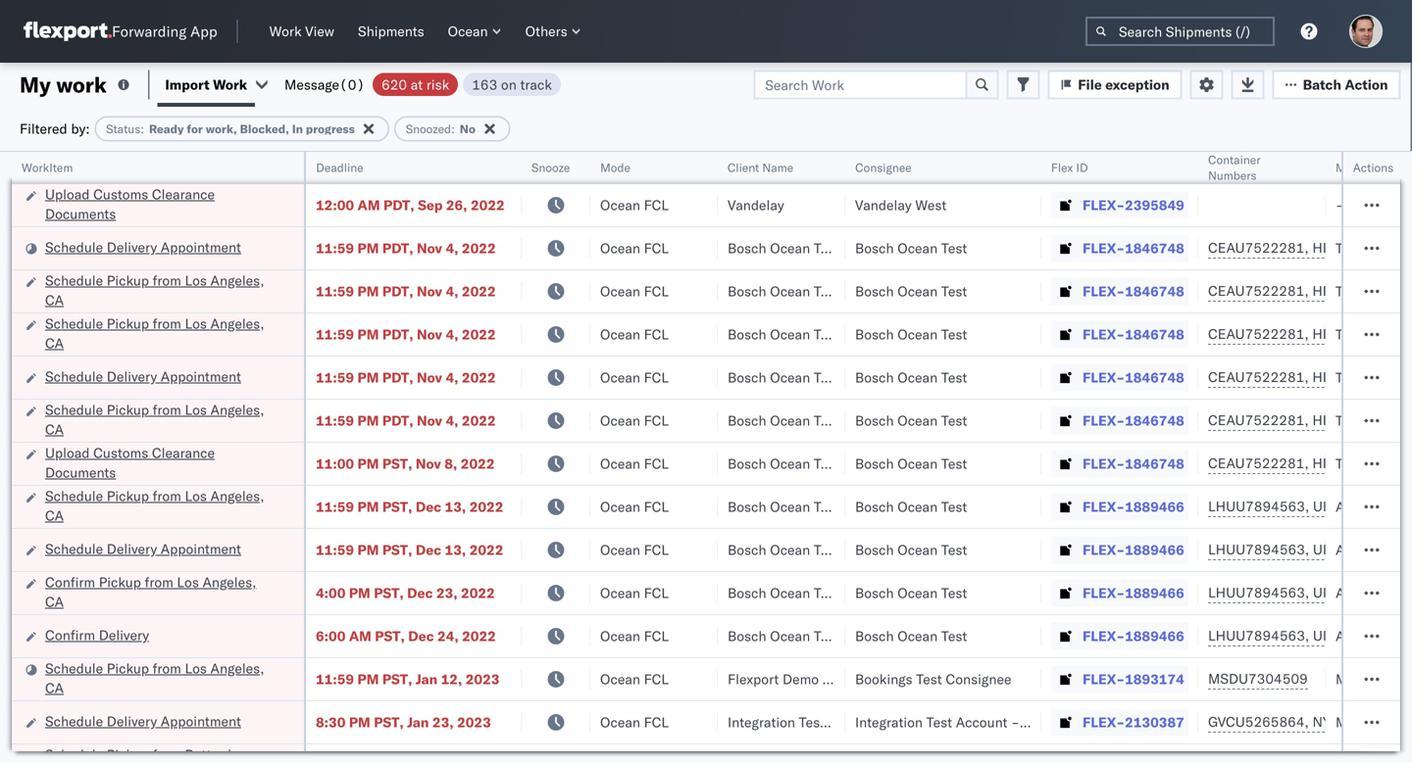 Task type: locate. For each thing, give the bounding box(es) containing it.
flex id button
[[1041, 156, 1179, 176]]

5 1846748 from the top
[[1125, 412, 1184, 429]]

5 resize handle column header from the left
[[822, 152, 845, 764]]

0 vertical spatial clearance
[[152, 186, 215, 203]]

1 vertical spatial 23,
[[432, 714, 454, 732]]

ocean inside ocean button
[[448, 23, 488, 40]]

flex
[[1051, 160, 1073, 175]]

13, up 4:00 pm pst, dec 23, 2022
[[445, 542, 466, 559]]

2022 for first schedule delivery appointment button from the top of the page
[[462, 240, 496, 257]]

0 vertical spatial upload customs clearance documents
[[45, 186, 215, 223]]

message
[[284, 76, 339, 93]]

1 vertical spatial documents
[[45, 464, 116, 481]]

flex- for 5th schedule pickup from los angeles, ca button from the top
[[1083, 671, 1125, 688]]

upload customs clearance documents link for 11:00 pm pst, nov 8, 2022
[[45, 444, 278, 483]]

dec for schedule pickup from los angeles, ca
[[416, 499, 441, 516]]

6 flex- from the top
[[1083, 412, 1125, 429]]

test123456 for 2nd schedule pickup from los angeles, ca button from the top of the page schedule pickup from los angeles, ca link
[[1336, 326, 1412, 343]]

3 1889466 from the top
[[1125, 585, 1184, 602]]

pickup for 2nd schedule pickup from los angeles, ca button from the bottom
[[107, 488, 149, 505]]

ca
[[45, 292, 64, 309], [45, 335, 64, 352], [45, 421, 64, 438], [45, 507, 64, 525], [45, 594, 64, 611], [45, 680, 64, 697]]

angeles, for 2nd schedule pickup from los angeles, ca button from the bottom
[[210, 488, 264, 505]]

0 vertical spatial 13,
[[445, 499, 466, 516]]

1 13, from the top
[[445, 499, 466, 516]]

jan left "12,"
[[416, 671, 437, 688]]

: for snoozed
[[451, 122, 455, 136]]

11:59 pm pdt, nov 4, 2022 for 2nd schedule pickup from los angeles, ca button from the top of the page
[[316, 326, 496, 343]]

work
[[56, 71, 107, 98]]

flex- for second schedule delivery appointment button
[[1083, 369, 1125, 386]]

upload for 11:00 pm pst, nov 8, 2022
[[45, 445, 90, 462]]

angeles, inside 'confirm pickup from los angeles, ca'
[[202, 574, 256, 591]]

5 ceau7522281, hlxu6269489, from the top
[[1208, 412, 1412, 429]]

snoozed
[[406, 122, 451, 136]]

mbl/mawb n
[[1336, 160, 1412, 175]]

flex- for 2nd schedule pickup from los angeles, ca button from the bottom
[[1083, 499, 1125, 516]]

flex-2395849 button
[[1051, 192, 1188, 219], [1051, 192, 1188, 219]]

23, for dec
[[436, 585, 457, 602]]

1 vertical spatial am
[[349, 628, 372, 645]]

flex-2130387 button
[[1051, 709, 1188, 737], [1051, 709, 1188, 737]]

dec up 4:00 pm pst, dec 23, 2022
[[416, 542, 441, 559]]

0 vertical spatial am
[[357, 197, 380, 214]]

batch
[[1303, 76, 1341, 93]]

4 11:59 from the top
[[316, 369, 354, 386]]

1 ca from the top
[[45, 292, 64, 309]]

2 abcdefg78 from the top
[[1336, 542, 1412, 559]]

sep
[[418, 197, 443, 214]]

0 vertical spatial customs
[[93, 186, 148, 203]]

1 lhuu7894563, uetu5238478 from the top
[[1208, 498, 1408, 515]]

1 vertical spatial upload customs clearance documents button
[[45, 444, 278, 485]]

3 lhuu7894563, uetu5238478 from the top
[[1208, 584, 1408, 602]]

5 11:59 pm pdt, nov 4, 2022 from the top
[[316, 412, 496, 429]]

1 customs from the top
[[93, 186, 148, 203]]

1 horizontal spatial :
[[451, 122, 455, 136]]

work left view
[[269, 23, 302, 40]]

ocean fcl for confirm pickup from los angeles, ca button
[[600, 585, 669, 602]]

vandelay down the client name
[[728, 197, 784, 214]]

4 ocean fcl from the top
[[600, 326, 669, 343]]

1846748 for 2nd schedule pickup from los angeles, ca button from the top of the page schedule pickup from los angeles, ca link
[[1125, 326, 1184, 343]]

schedule delivery appointment for fourth "schedule delivery appointment" link from the bottom of the page
[[45, 239, 241, 256]]

shipments
[[358, 23, 424, 40]]

5 4, from the top
[[446, 412, 458, 429]]

1 documents from the top
[[45, 205, 116, 223]]

2023 for 8:30 pm pst, jan 23, 2023
[[457, 714, 491, 732]]

appointment
[[161, 239, 241, 256], [161, 368, 241, 385], [161, 541, 241, 558], [161, 713, 241, 731]]

from for third schedule pickup from los angeles, ca button from the bottom's schedule pickup from los angeles, ca link
[[153, 402, 181, 419]]

9 schedule from the top
[[45, 713, 103, 731]]

3 schedule pickup from los angeles, ca from the top
[[45, 402, 264, 438]]

confirm pickup from los angeles, ca
[[45, 574, 256, 611]]

1 schedule pickup from los angeles, ca link from the top
[[45, 271, 278, 310]]

1 vertical spatial 2023
[[457, 714, 491, 732]]

numbers
[[1208, 168, 1257, 183]]

1846748 for 2nd "schedule delivery appointment" link from the top of the page
[[1125, 369, 1184, 386]]

13 flex- from the top
[[1083, 714, 1125, 732]]

1 horizontal spatial vandelay
[[855, 197, 912, 214]]

flex id
[[1051, 160, 1088, 175]]

0 horizontal spatial vandelay
[[728, 197, 784, 214]]

customs for 12:00 am pdt, sep 26, 2022
[[93, 186, 148, 203]]

confirm
[[45, 574, 95, 591], [45, 627, 95, 644]]

confirm inside button
[[45, 627, 95, 644]]

upload
[[45, 186, 90, 203], [45, 445, 90, 462]]

schedule pickup from los angeles, ca for third schedule pickup from los angeles, ca button from the bottom
[[45, 402, 264, 438]]

msdu7304509
[[1208, 671, 1308, 688]]

0 vertical spatial upload
[[45, 186, 90, 203]]

2 upload customs clearance documents button from the top
[[45, 444, 278, 485]]

1 flex-1889466 from the top
[[1083, 499, 1184, 516]]

23,
[[436, 585, 457, 602], [432, 714, 454, 732]]

flexport
[[728, 671, 779, 688]]

26,
[[446, 197, 467, 214]]

8 flex- from the top
[[1083, 499, 1125, 516]]

message (0)
[[284, 76, 365, 93]]

0 vertical spatial confirm
[[45, 574, 95, 591]]

4 flex-1846748 from the top
[[1083, 369, 1184, 386]]

1846748
[[1125, 240, 1184, 257], [1125, 283, 1184, 300], [1125, 326, 1184, 343], [1125, 369, 1184, 386], [1125, 412, 1184, 429], [1125, 455, 1184, 473]]

2 confirm from the top
[[45, 627, 95, 644]]

1 vertical spatial upload customs clearance documents
[[45, 445, 215, 481]]

ca for schedule pickup from los angeles, ca link corresponding to 2nd schedule pickup from los angeles, ca button from the bottom
[[45, 507, 64, 525]]

(0)
[[339, 76, 365, 93]]

dec down 11:00 pm pst, nov 8, 2022
[[416, 499, 441, 516]]

4 ceau7522281, from the top
[[1208, 369, 1309, 386]]

2 upload customs clearance documents link from the top
[[45, 444, 278, 483]]

appointment for fourth "schedule delivery appointment" link from the bottom of the page
[[161, 239, 241, 256]]

2022 for second schedule delivery appointment button from the bottom of the page
[[469, 542, 503, 559]]

2022 for second schedule delivery appointment button
[[462, 369, 496, 386]]

n
[[1407, 160, 1412, 175]]

5 schedule pickup from los angeles, ca link from the top
[[45, 659, 278, 699]]

consignee inside button
[[855, 160, 911, 175]]

1 vertical spatial confirm
[[45, 627, 95, 644]]

flex-1893174 button
[[1051, 666, 1188, 694], [1051, 666, 1188, 694]]

abcdefg78 for confirm pickup from los angeles, ca
[[1336, 585, 1412, 602]]

ocean button
[[440, 19, 510, 44]]

resize handle column header
[[280, 152, 304, 764], [498, 152, 522, 764], [567, 152, 590, 764], [694, 152, 718, 764], [822, 152, 845, 764], [1018, 152, 1041, 764], [1175, 152, 1198, 764], [1302, 152, 1326, 764], [1377, 152, 1400, 764]]

1 schedule delivery appointment from the top
[[45, 239, 241, 256]]

ocean fcl for 2nd schedule pickup from los angeles, ca button from the bottom
[[600, 499, 669, 516]]

1 vertical spatial 13,
[[445, 542, 466, 559]]

3 11:59 pm pdt, nov 4, 2022 from the top
[[316, 326, 496, 343]]

flex- for confirm delivery button
[[1083, 628, 1125, 645]]

2 schedule delivery appointment from the top
[[45, 368, 241, 385]]

4,
[[446, 240, 458, 257], [446, 283, 458, 300], [446, 326, 458, 343], [446, 369, 458, 386], [446, 412, 458, 429]]

3 resize handle column header from the left
[[567, 152, 590, 764]]

consignee up account
[[946, 671, 1011, 688]]

1 clearance from the top
[[152, 186, 215, 203]]

2 1889466 from the top
[[1125, 542, 1184, 559]]

2395849
[[1125, 197, 1184, 214]]

2 clearance from the top
[[152, 445, 215, 462]]

: left ready
[[140, 122, 144, 136]]

4:00 pm pst, dec 23, 2022
[[316, 585, 495, 602]]

0 vertical spatial 11:59 pm pst, dec 13, 2022
[[316, 499, 503, 516]]

4 hlxu6269489, from the top
[[1312, 369, 1412, 386]]

schedule pickup from los angeles, ca
[[45, 272, 264, 309], [45, 315, 264, 352], [45, 402, 264, 438], [45, 488, 264, 525], [45, 660, 264, 697]]

4 1889466 from the top
[[1125, 628, 1184, 645]]

2 4, from the top
[[446, 283, 458, 300]]

work right import
[[213, 76, 247, 93]]

pst,
[[382, 455, 412, 473], [382, 499, 412, 516], [382, 542, 412, 559], [374, 585, 404, 602], [375, 628, 405, 645], [382, 671, 412, 688], [374, 714, 404, 732]]

1 1889466 from the top
[[1125, 499, 1184, 516]]

clearance for 12:00 am pdt, sep 26, 2022
[[152, 186, 215, 203]]

clearance
[[152, 186, 215, 203], [152, 445, 215, 462]]

delivery for first schedule delivery appointment button from the top of the page
[[107, 239, 157, 256]]

10 fcl from the top
[[644, 585, 669, 602]]

0 vertical spatial work
[[269, 23, 302, 40]]

test123456 for third schedule pickup from los angeles, ca button from the bottom's schedule pickup from los angeles, ca link
[[1336, 412, 1412, 429]]

flex-1889466
[[1083, 499, 1184, 516], [1083, 542, 1184, 559], [1083, 585, 1184, 602], [1083, 628, 1184, 645]]

lhuu7894563, uetu5238478 for confirm delivery
[[1208, 628, 1408, 645]]

pickup inside 'confirm pickup from los angeles, ca'
[[99, 574, 141, 591]]

consignee up vandelay west
[[855, 160, 911, 175]]

appointment for 3rd "schedule delivery appointment" link from the top of the page
[[161, 541, 241, 558]]

2023 right "12,"
[[466, 671, 500, 688]]

confirm up confirm delivery at the left bottom of page
[[45, 574, 95, 591]]

account
[[956, 714, 1008, 732]]

delivery inside button
[[99, 627, 149, 644]]

2 upload customs clearance documents from the top
[[45, 445, 215, 481]]

0 vertical spatial 2023
[[466, 671, 500, 688]]

delivery for confirm delivery button
[[99, 627, 149, 644]]

am right 12:00
[[357, 197, 380, 214]]

am for pst,
[[349, 628, 372, 645]]

filtered by:
[[20, 120, 90, 137]]

3 flex- from the top
[[1083, 283, 1125, 300]]

1 schedule delivery appointment link from the top
[[45, 238, 241, 257]]

confirm inside 'confirm pickup from los angeles, ca'
[[45, 574, 95, 591]]

schedule
[[45, 239, 103, 256], [45, 272, 103, 289], [45, 315, 103, 332], [45, 368, 103, 385], [45, 402, 103, 419], [45, 488, 103, 505], [45, 541, 103, 558], [45, 660, 103, 678], [45, 713, 103, 731]]

karl
[[1023, 714, 1048, 732]]

track
[[520, 76, 552, 93]]

11 fcl from the top
[[644, 628, 669, 645]]

11:59 pm pst, dec 13, 2022 up 4:00 pm pst, dec 23, 2022
[[316, 542, 503, 559]]

resize handle column header for flex id
[[1175, 152, 1198, 764]]

4, for 2nd "schedule delivery appointment" link from the top of the page
[[446, 369, 458, 386]]

11:59 for third schedule pickup from los angeles, ca button from the bottom
[[316, 412, 354, 429]]

11:59 pm pst, jan 12, 2023
[[316, 671, 500, 688]]

schedule delivery appointment for 3rd "schedule delivery appointment" link from the top of the page
[[45, 541, 241, 558]]

from inside 'confirm pickup from los angeles, ca'
[[145, 574, 173, 591]]

test
[[814, 240, 840, 257], [941, 240, 967, 257], [814, 283, 840, 300], [941, 283, 967, 300], [814, 326, 840, 343], [941, 326, 967, 343], [814, 369, 840, 386], [941, 369, 967, 386], [814, 412, 840, 429], [941, 412, 967, 429], [814, 455, 840, 473], [941, 455, 967, 473], [814, 499, 840, 516], [941, 499, 967, 516], [814, 542, 840, 559], [941, 542, 967, 559], [814, 585, 840, 602], [941, 585, 967, 602], [814, 628, 840, 645], [941, 628, 967, 645], [916, 671, 942, 688], [926, 714, 952, 732]]

1 confirm from the top
[[45, 574, 95, 591]]

11:59 for 5th schedule pickup from los angeles, ca button from the top
[[316, 671, 354, 688]]

1 4, from the top
[[446, 240, 458, 257]]

0 vertical spatial 23,
[[436, 585, 457, 602]]

2 schedule pickup from los angeles, ca link from the top
[[45, 314, 278, 354]]

by:
[[71, 120, 90, 137]]

confirm for confirm delivery
[[45, 627, 95, 644]]

8 schedule from the top
[[45, 660, 103, 678]]

2023
[[466, 671, 500, 688], [457, 714, 491, 732]]

los for 5th schedule pickup from los angeles, ca button from the top
[[185, 660, 207, 678]]

6 11:59 from the top
[[316, 499, 354, 516]]

customs
[[93, 186, 148, 203], [93, 445, 148, 462]]

import work
[[165, 76, 247, 93]]

los for 5th schedule pickup from los angeles, ca button from the bottom of the page
[[185, 272, 207, 289]]

1 vertical spatial 11:59 pm pst, dec 13, 2022
[[316, 542, 503, 559]]

bosch
[[728, 240, 766, 257], [855, 240, 894, 257], [728, 283, 766, 300], [855, 283, 894, 300], [728, 326, 766, 343], [855, 326, 894, 343], [728, 369, 766, 386], [855, 369, 894, 386], [728, 412, 766, 429], [855, 412, 894, 429], [728, 455, 766, 473], [855, 455, 894, 473], [728, 499, 766, 516], [855, 499, 894, 516], [728, 542, 766, 559], [855, 542, 894, 559], [728, 585, 766, 602], [855, 585, 894, 602], [728, 628, 766, 645], [855, 628, 894, 645]]

from
[[153, 272, 181, 289], [153, 315, 181, 332], [153, 402, 181, 419], [153, 488, 181, 505], [145, 574, 173, 591], [153, 660, 181, 678]]

in
[[292, 122, 303, 136]]

abcdefg78 for schedule delivery appointment
[[1336, 542, 1412, 559]]

lagerfeld
[[1052, 714, 1110, 732]]

lhuu7894563, uetu5238478 for confirm pickup from los angeles, ca
[[1208, 584, 1408, 602]]

import work button
[[165, 76, 247, 93]]

id
[[1076, 160, 1088, 175]]

4, for fourth "schedule delivery appointment" link from the bottom of the page
[[446, 240, 458, 257]]

3 fcl from the top
[[644, 283, 669, 300]]

jan
[[416, 671, 437, 688], [407, 714, 429, 732]]

ca for schedule pickup from los angeles, ca link related to 5th schedule pickup from los angeles, ca button from the bottom of the page
[[45, 292, 64, 309]]

container
[[1208, 152, 1261, 167]]

2 lhuu7894563, uetu5238478 from the top
[[1208, 541, 1408, 558]]

1 vertical spatial clearance
[[152, 445, 215, 462]]

ca for 2nd schedule pickup from los angeles, ca button from the top of the page schedule pickup from los angeles, ca link
[[45, 335, 64, 352]]

flex-1846748 button
[[1051, 235, 1188, 262], [1051, 235, 1188, 262], [1051, 278, 1188, 305], [1051, 278, 1188, 305], [1051, 321, 1188, 349], [1051, 321, 1188, 349], [1051, 364, 1188, 392], [1051, 364, 1188, 392], [1051, 407, 1188, 435], [1051, 407, 1188, 435], [1051, 451, 1188, 478], [1051, 451, 1188, 478]]

vandelay left west
[[855, 197, 912, 214]]

2023 down "12,"
[[457, 714, 491, 732]]

11:59
[[316, 240, 354, 257], [316, 283, 354, 300], [316, 326, 354, 343], [316, 369, 354, 386], [316, 412, 354, 429], [316, 499, 354, 516], [316, 542, 354, 559], [316, 671, 354, 688]]

hlxu6269489,
[[1312, 239, 1412, 256], [1312, 282, 1412, 300], [1312, 326, 1412, 343], [1312, 369, 1412, 386], [1312, 412, 1412, 429], [1312, 455, 1412, 472]]

pdt, for second schedule delivery appointment button
[[382, 369, 413, 386]]

3 11:59 from the top
[[316, 326, 354, 343]]

0 vertical spatial jan
[[416, 671, 437, 688]]

1 vertical spatial work
[[213, 76, 247, 93]]

7 11:59 from the top
[[316, 542, 354, 559]]

deadline button
[[306, 156, 502, 176]]

pst, down 11:59 pm pst, jan 12, 2023
[[374, 714, 404, 732]]

11:59 pm pst, dec 13, 2022 down 11:00 pm pst, nov 8, 2022
[[316, 499, 503, 516]]

schedule delivery appointment for first "schedule delivery appointment" link from the bottom of the page
[[45, 713, 241, 731]]

from for schedule pickup from los angeles, ca link related to 5th schedule pickup from los angeles, ca button from the bottom of the page
[[153, 272, 181, 289]]

ca inside 'confirm pickup from los angeles, ca'
[[45, 594, 64, 611]]

confirm for confirm pickup from los angeles, ca
[[45, 574, 95, 591]]

ocean fcl for second schedule delivery appointment button
[[600, 369, 669, 386]]

Search Work text field
[[753, 70, 967, 100]]

3 ocean fcl from the top
[[600, 283, 669, 300]]

2 fcl from the top
[[644, 240, 669, 257]]

10 flex- from the top
[[1083, 585, 1125, 602]]

integration test account - karl lagerfeld
[[855, 714, 1110, 732]]

1 vertical spatial customs
[[93, 445, 148, 462]]

abcdefg78
[[1336, 499, 1412, 516], [1336, 542, 1412, 559], [1336, 585, 1412, 602], [1336, 628, 1412, 645]]

6 test123456 from the top
[[1336, 455, 1412, 473]]

12 flex- from the top
[[1083, 671, 1125, 688]]

los inside 'confirm pickup from los angeles, ca'
[[177, 574, 199, 591]]

8 fcl from the top
[[644, 499, 669, 516]]

upload customs clearance documents button for 11:00 pm pst, nov 8, 2022
[[45, 444, 278, 485]]

1 vertical spatial upload customs clearance documents link
[[45, 444, 278, 483]]

flex-
[[1083, 197, 1125, 214], [1083, 240, 1125, 257], [1083, 283, 1125, 300], [1083, 326, 1125, 343], [1083, 369, 1125, 386], [1083, 412, 1125, 429], [1083, 455, 1125, 473], [1083, 499, 1125, 516], [1083, 542, 1125, 559], [1083, 585, 1125, 602], [1083, 628, 1125, 645], [1083, 671, 1125, 688], [1083, 714, 1125, 732]]

Search Shipments (/) text field
[[1086, 17, 1275, 46]]

schedule delivery appointment button
[[45, 238, 241, 259], [45, 367, 241, 389], [45, 540, 241, 561], [45, 712, 241, 734]]

1 abcdefg78 from the top
[[1336, 499, 1412, 516]]

0 vertical spatial documents
[[45, 205, 116, 223]]

23, up 24,
[[436, 585, 457, 602]]

4 lhuu7894563, from the top
[[1208, 628, 1309, 645]]

620
[[382, 76, 407, 93]]

ocean fcl for 5th schedule pickup from los angeles, ca button from the top
[[600, 671, 669, 688]]

2 13, from the top
[[445, 542, 466, 559]]

maeu94084
[[1336, 714, 1412, 732]]

blocked,
[[240, 122, 289, 136]]

angeles, for 5th schedule pickup from los angeles, ca button from the top
[[210, 660, 264, 678]]

: left no
[[451, 122, 455, 136]]

pst, up 4:00 pm pst, dec 23, 2022
[[382, 542, 412, 559]]

delivery for second schedule delivery appointment button from the bottom of the page
[[107, 541, 157, 558]]

am right 6:00
[[349, 628, 372, 645]]

customs for 11:00 pm pst, nov 8, 2022
[[93, 445, 148, 462]]

dec
[[416, 499, 441, 516], [416, 542, 441, 559], [407, 585, 433, 602], [408, 628, 434, 645]]

1 11:59 pm pst, dec 13, 2022 from the top
[[316, 499, 503, 516]]

from for 2nd schedule pickup from los angeles, ca button from the top of the page schedule pickup from los angeles, ca link
[[153, 315, 181, 332]]

lhuu7894563,
[[1208, 498, 1309, 515], [1208, 541, 1309, 558], [1208, 584, 1309, 602], [1208, 628, 1309, 645]]

1 vertical spatial jan
[[407, 714, 429, 732]]

5 schedule from the top
[[45, 402, 103, 419]]

2 resize handle column header from the left
[[498, 152, 522, 764]]

6 ocean fcl from the top
[[600, 412, 669, 429]]

upload customs clearance documents button
[[45, 185, 278, 226], [45, 444, 278, 485]]

from for confirm pickup from los angeles, ca link
[[145, 574, 173, 591]]

1846748 for third schedule pickup from los angeles, ca button from the bottom's schedule pickup from los angeles, ca link
[[1125, 412, 1184, 429]]

pdt,
[[383, 197, 414, 214], [382, 240, 413, 257], [382, 283, 413, 300], [382, 326, 413, 343], [382, 369, 413, 386], [382, 412, 413, 429]]

consignee up integration on the right of page
[[822, 671, 888, 688]]

pdt, for first schedule delivery appointment button from the top of the page
[[382, 240, 413, 257]]

7 resize handle column header from the left
[[1175, 152, 1198, 764]]

10 ocean fcl from the top
[[600, 585, 669, 602]]

lhuu7894563, for schedule delivery appointment
[[1208, 541, 1309, 558]]

vandelay for vandelay west
[[855, 197, 912, 214]]

1 vertical spatial upload
[[45, 445, 90, 462]]

am for pdt,
[[357, 197, 380, 214]]

upload customs clearance documents link
[[45, 185, 278, 224], [45, 444, 278, 483]]

upload customs clearance documents button for 12:00 am pdt, sep 26, 2022
[[45, 185, 278, 226]]

work view
[[269, 23, 334, 40]]

23, down "12,"
[[432, 714, 454, 732]]

no
[[460, 122, 475, 136]]

schedule delivery appointment
[[45, 239, 241, 256], [45, 368, 241, 385], [45, 541, 241, 558], [45, 713, 241, 731]]

0 vertical spatial upload customs clearance documents link
[[45, 185, 278, 224]]

4, for third schedule pickup from los angeles, ca button from the bottom's schedule pickup from los angeles, ca link
[[446, 412, 458, 429]]

9 flex- from the top
[[1083, 542, 1125, 559]]

documents
[[45, 205, 116, 223], [45, 464, 116, 481]]

1 vandelay from the left
[[728, 197, 784, 214]]

4 schedule delivery appointment from the top
[[45, 713, 241, 731]]

client name
[[728, 160, 794, 175]]

ocean fcl for confirm delivery button
[[600, 628, 669, 645]]

flex- for 2nd schedule pickup from los angeles, ca button from the top of the page
[[1083, 326, 1125, 343]]

flex-1893174
[[1083, 671, 1184, 688]]

13, down 8,
[[445, 499, 466, 516]]

1 schedule pickup from los angeles, ca from the top
[[45, 272, 264, 309]]

2 documents from the top
[[45, 464, 116, 481]]

jan down 11:59 pm pst, jan 12, 2023
[[407, 714, 429, 732]]

flex-1889466 button
[[1051, 494, 1188, 521], [1051, 494, 1188, 521], [1051, 537, 1188, 564], [1051, 537, 1188, 564], [1051, 580, 1188, 607], [1051, 580, 1188, 607], [1051, 623, 1188, 651], [1051, 623, 1188, 651]]

schedule delivery appointment link
[[45, 238, 241, 257], [45, 367, 241, 387], [45, 540, 241, 559], [45, 712, 241, 732]]

dec up "6:00 am pst, dec 24, 2022"
[[407, 585, 433, 602]]

dec left 24,
[[408, 628, 434, 645]]

confirm down 'confirm pickup from los angeles, ca'
[[45, 627, 95, 644]]

0 horizontal spatial :
[[140, 122, 144, 136]]

0 vertical spatial upload customs clearance documents button
[[45, 185, 278, 226]]

4 uetu5238478 from the top
[[1313, 628, 1408, 645]]

1 : from the left
[[140, 122, 144, 136]]



Task type: vqa. For each thing, say whether or not it's contained in the screenshot.
3rd SCHEDULE DELIVERY APPOINTMENT button from the top's Ocean Fcl
yes



Task type: describe. For each thing, give the bounding box(es) containing it.
resize handle column header for mode
[[694, 152, 718, 764]]

1 schedule pickup from los angeles, ca button from the top
[[45, 271, 278, 312]]

lhuu7894563, for confirm delivery
[[1208, 628, 1309, 645]]

1 schedule from the top
[[45, 239, 103, 256]]

6:00
[[316, 628, 346, 645]]

mbl/mawb
[[1336, 160, 1404, 175]]

3 hlxu6269489, from the top
[[1312, 326, 1412, 343]]

resize handle column header for workitem
[[280, 152, 304, 764]]

5 schedule pickup from los angeles, ca button from the top
[[45, 659, 278, 701]]

1 ceau7522281, hlxu6269489, from the top
[[1208, 239, 1412, 256]]

from for schedule pickup from los angeles, ca link corresponding to 2nd schedule pickup from los angeles, ca button from the bottom
[[153, 488, 181, 505]]

documents for 12:00
[[45, 205, 116, 223]]

ocean fcl for 2nd schedule pickup from los angeles, ca button from the top of the page
[[600, 326, 669, 343]]

angeles, for third schedule pickup from los angeles, ca button from the bottom
[[210, 402, 264, 419]]

risk
[[426, 76, 449, 93]]

2022 for confirm pickup from los angeles, ca button
[[461, 585, 495, 602]]

4:00
[[316, 585, 346, 602]]

schedule pickup from los angeles, ca link for 5th schedule pickup from los angeles, ca button from the top
[[45, 659, 278, 699]]

3 schedule delivery appointment button from the top
[[45, 540, 241, 561]]

schedule delivery appointment for 2nd "schedule delivery appointment" link from the top of the page
[[45, 368, 241, 385]]

3 schedule from the top
[[45, 315, 103, 332]]

for
[[187, 122, 203, 136]]

ocean fcl for third schedule pickup from los angeles, ca button from the bottom
[[600, 412, 669, 429]]

5 flex-1846748 from the top
[[1083, 412, 1184, 429]]

620 at risk
[[382, 76, 449, 93]]

documents for 11:00
[[45, 464, 116, 481]]

vandelay west
[[855, 197, 947, 214]]

13 fcl from the top
[[644, 714, 669, 732]]

1889466 for confirm delivery
[[1125, 628, 1184, 645]]

--
[[1336, 197, 1353, 214]]

11:59 pm pdt, nov 4, 2022 for second schedule delivery appointment button
[[316, 369, 496, 386]]

2 11:59 pm pdt, nov 4, 2022 from the top
[[316, 283, 496, 300]]

2 schedule delivery appointment button from the top
[[45, 367, 241, 389]]

flex-1889466 for schedule delivery appointment
[[1083, 542, 1184, 559]]

0 horizontal spatial work
[[213, 76, 247, 93]]

6 fcl from the top
[[644, 412, 669, 429]]

6 1846748 from the top
[[1125, 455, 1184, 473]]

11:59 for second schedule delivery appointment button
[[316, 369, 354, 386]]

others
[[525, 23, 567, 40]]

11:59 pm pdt, nov 4, 2022 for third schedule pickup from los angeles, ca button from the bottom
[[316, 412, 496, 429]]

2022 for 2nd schedule pickup from los angeles, ca button from the bottom
[[469, 499, 503, 516]]

snoozed : no
[[406, 122, 475, 136]]

11:59 for second schedule delivery appointment button from the bottom of the page
[[316, 542, 354, 559]]

forwarding app
[[112, 22, 217, 41]]

flexport demo consignee
[[728, 671, 888, 688]]

flex- for third schedule pickup from los angeles, ca button from the bottom
[[1083, 412, 1125, 429]]

snooze
[[531, 160, 570, 175]]

4 schedule pickup from los angeles, ca button from the top
[[45, 487, 278, 528]]

mbl/mawb n button
[[1326, 156, 1412, 176]]

west
[[915, 197, 947, 214]]

12,
[[441, 671, 462, 688]]

abcdefg78 for schedule pickup from los angeles, ca
[[1336, 499, 1412, 516]]

container numbers button
[[1198, 148, 1306, 183]]

flex- for confirm pickup from los angeles, ca button
[[1083, 585, 1125, 602]]

test123456 for fourth "schedule delivery appointment" link from the bottom of the page
[[1336, 240, 1412, 257]]

my
[[20, 71, 51, 98]]

6 ceau7522281, from the top
[[1208, 455, 1309, 472]]

pickup for 5th schedule pickup from los angeles, ca button from the bottom of the page
[[107, 272, 149, 289]]

2 1846748 from the top
[[1125, 283, 1184, 300]]

test123456 for 2nd "schedule delivery appointment" link from the top of the page
[[1336, 369, 1412, 386]]

6 ceau7522281, hlxu6269489, from the top
[[1208, 455, 1412, 472]]

client
[[728, 160, 759, 175]]

flexport. image
[[24, 22, 112, 41]]

action
[[1345, 76, 1388, 93]]

schedule pickup from los angeles, ca for 5th schedule pickup from los angeles, ca button from the top
[[45, 660, 264, 697]]

at
[[411, 76, 423, 93]]

work view link
[[261, 19, 342, 44]]

7 flex- from the top
[[1083, 455, 1125, 473]]

3 flex-1846748 from the top
[[1083, 326, 1184, 343]]

2 ceau7522281, from the top
[[1208, 282, 1309, 300]]

1 hlxu6269489, from the top
[[1312, 239, 1412, 256]]

flex- for first schedule delivery appointment button from the top of the page
[[1083, 240, 1125, 257]]

integration
[[855, 714, 923, 732]]

6 flex-1846748 from the top
[[1083, 455, 1184, 473]]

from for schedule pickup from los angeles, ca link corresponding to 5th schedule pickup from los angeles, ca button from the top
[[153, 660, 181, 678]]

1 ocean fcl from the top
[[600, 197, 669, 214]]

11:59 pm pdt, nov 4, 2022 for first schedule delivery appointment button from the top of the page
[[316, 240, 496, 257]]

actions
[[1353, 160, 1394, 175]]

5 fcl from the top
[[644, 369, 669, 386]]

batch action
[[1303, 76, 1388, 93]]

pst, left 8,
[[382, 455, 412, 473]]

confirm pickup from los angeles, ca button
[[45, 573, 278, 614]]

6 resize handle column header from the left
[[1018, 152, 1041, 764]]

11:59 for first schedule delivery appointment button from the top of the page
[[316, 240, 354, 257]]

confirm delivery
[[45, 627, 149, 644]]

13, for schedule pickup from los angeles, ca
[[445, 499, 466, 516]]

pickup for confirm pickup from los angeles, ca button
[[99, 574, 141, 591]]

angeles, for 2nd schedule pickup from los angeles, ca button from the top of the page
[[210, 315, 264, 332]]

container numbers
[[1208, 152, 1261, 183]]

file exception
[[1078, 76, 1170, 93]]

flex-2395849
[[1083, 197, 1184, 214]]

others button
[[517, 19, 589, 44]]

schedule pickup from los angeles, ca link for third schedule pickup from los angeles, ca button from the bottom
[[45, 401, 278, 440]]

schedule pickup from los angeles, ca link for 5th schedule pickup from los angeles, ca button from the bottom of the page
[[45, 271, 278, 310]]

on
[[501, 76, 517, 93]]

ready
[[149, 122, 184, 136]]

pst, down 4:00 pm pst, dec 23, 2022
[[375, 628, 405, 645]]

1 flex-1846748 from the top
[[1083, 240, 1184, 257]]

maeu97361
[[1336, 671, 1412, 688]]

2 11:59 from the top
[[316, 283, 354, 300]]

5 hlxu6269489, from the top
[[1312, 412, 1412, 429]]

2 schedule delivery appointment link from the top
[[45, 367, 241, 387]]

workitem button
[[12, 156, 284, 176]]

batch action button
[[1272, 70, 1401, 100]]

2 test123456 from the top
[[1336, 283, 1412, 300]]

1 schedule delivery appointment button from the top
[[45, 238, 241, 259]]

schedule pickup from los angeles, ca link for 2nd schedule pickup from los angeles, ca button from the top of the page
[[45, 314, 278, 354]]

5 ceau7522281, from the top
[[1208, 412, 1309, 429]]

angeles, for 5th schedule pickup from los angeles, ca button from the bottom of the page
[[210, 272, 264, 289]]

12:00 am pdt, sep 26, 2022
[[316, 197, 505, 214]]

7 schedule from the top
[[45, 541, 103, 558]]

flex- for 4th schedule delivery appointment button from the top
[[1083, 714, 1125, 732]]

workitem
[[22, 160, 73, 175]]

lhuu7894563, uetu5238478 for schedule delivery appointment
[[1208, 541, 1408, 558]]

3 ceau7522281, from the top
[[1208, 326, 1309, 343]]

ocean fcl for 4th schedule delivery appointment button from the top
[[600, 714, 669, 732]]

forwarding app link
[[24, 22, 217, 41]]

flex- for second schedule delivery appointment button from the bottom of the page
[[1083, 542, 1125, 559]]

pst, up "6:00 am pst, dec 24, 2022"
[[374, 585, 404, 602]]

163
[[472, 76, 497, 93]]

2130387
[[1125, 714, 1184, 732]]

1 flex- from the top
[[1083, 197, 1125, 214]]

flex-1889466 for confirm pickup from los angeles, ca
[[1083, 585, 1184, 602]]

23, for jan
[[432, 714, 454, 732]]

2022 for 2nd schedule pickup from los angeles, ca button from the top of the page
[[462, 326, 496, 343]]

flex-1889466 for schedule pickup from los angeles, ca
[[1083, 499, 1184, 516]]

2 schedule from the top
[[45, 272, 103, 289]]

clearance for 11:00 pm pst, nov 8, 2022
[[152, 445, 215, 462]]

confirm delivery button
[[45, 626, 149, 648]]

dec for confirm delivery
[[408, 628, 434, 645]]

confirm delivery link
[[45, 626, 149, 646]]

11:59 for 2nd schedule pickup from los angeles, ca button from the top of the page
[[316, 326, 354, 343]]

dec for confirm pickup from los angeles, ca
[[407, 585, 433, 602]]

6 schedule from the top
[[45, 488, 103, 505]]

1 horizontal spatial work
[[269, 23, 302, 40]]

2 ceau7522281, hlxu6269489, from the top
[[1208, 282, 1412, 300]]

7 ocean fcl from the top
[[600, 455, 669, 473]]

client name button
[[718, 156, 826, 176]]

8:30 pm pst, jan 23, 2023
[[316, 714, 491, 732]]

4 fcl from the top
[[644, 326, 669, 343]]

name
[[762, 160, 794, 175]]

1 ceau7522281, from the top
[[1208, 239, 1309, 256]]

delivery for 4th schedule delivery appointment button from the top
[[107, 713, 157, 731]]

uetu5238478 for schedule delivery appointment
[[1313, 541, 1408, 558]]

schedule pickup from los angeles, ca for 2nd schedule pickup from los angeles, ca button from the top of the page
[[45, 315, 264, 352]]

uetu5238478 for confirm delivery
[[1313, 628, 1408, 645]]

11:59 pm pst, dec 13, 2022 for schedule delivery appointment
[[316, 542, 503, 559]]

resize handle column header for deadline
[[498, 152, 522, 764]]

confirm pickup from los angeles, ca link
[[45, 573, 278, 612]]

progress
[[306, 122, 355, 136]]

lhuu7894563, for confirm pickup from los angeles, ca
[[1208, 584, 1309, 602]]

file
[[1078, 76, 1102, 93]]

ca for schedule pickup from los angeles, ca link corresponding to 5th schedule pickup from los angeles, ca button from the top
[[45, 680, 64, 697]]

bookings test consignee
[[855, 671, 1011, 688]]

6:00 am pst, dec 24, 2022
[[316, 628, 496, 645]]

3 schedule pickup from los angeles, ca button from the top
[[45, 401, 278, 442]]

4 schedule delivery appointment button from the top
[[45, 712, 241, 734]]

12:00
[[316, 197, 354, 214]]

2 hlxu6269489, from the top
[[1312, 282, 1412, 300]]

pickup for 2nd schedule pickup from los angeles, ca button from the top of the page
[[107, 315, 149, 332]]

4 schedule from the top
[[45, 368, 103, 385]]

import
[[165, 76, 209, 93]]

uetu5238478 for confirm pickup from los angeles, ca
[[1313, 584, 1408, 602]]

pickup for third schedule pickup from los angeles, ca button from the bottom
[[107, 402, 149, 419]]

1 fcl from the top
[[644, 197, 669, 214]]

1893174
[[1125, 671, 1184, 688]]

1889466 for confirm pickup from los angeles, ca
[[1125, 585, 1184, 602]]

4 schedule delivery appointment link from the top
[[45, 712, 241, 732]]

pst, down 11:00 pm pst, nov 8, 2022
[[382, 499, 412, 516]]

jan for 23,
[[407, 714, 429, 732]]

vandelay for vandelay
[[728, 197, 784, 214]]

4 ceau7522281, hlxu6269489, from the top
[[1208, 369, 1412, 386]]

my work
[[20, 71, 107, 98]]

2023 for 11:59 pm pst, jan 12, 2023
[[466, 671, 500, 688]]

view
[[305, 23, 334, 40]]

upload customs clearance documents for 12:00 am pdt, sep 26, 2022
[[45, 186, 215, 223]]

3 schedule delivery appointment link from the top
[[45, 540, 241, 559]]

pdt, for third schedule pickup from los angeles, ca button from the bottom
[[382, 412, 413, 429]]

resize handle column header for container numbers
[[1302, 152, 1326, 764]]

mode
[[600, 160, 630, 175]]

delivery for second schedule delivery appointment button
[[107, 368, 157, 385]]

appointment for first "schedule delivery appointment" link from the bottom of the page
[[161, 713, 241, 731]]

ocean fcl for second schedule delivery appointment button from the bottom of the page
[[600, 542, 669, 559]]

status : ready for work, blocked, in progress
[[106, 122, 355, 136]]

gvcu5265864, nyku9743990
[[1208, 714, 1409, 731]]

upload customs clearance documents for 11:00 pm pst, nov 8, 2022
[[45, 445, 215, 481]]

bookings
[[855, 671, 912, 688]]

pst, up 8:30 pm pst, jan 23, 2023
[[382, 671, 412, 688]]

upload customs clearance documents link for 12:00 am pdt, sep 26, 2022
[[45, 185, 278, 224]]

7 fcl from the top
[[644, 455, 669, 473]]

mode button
[[590, 156, 698, 176]]

1846748 for fourth "schedule delivery appointment" link from the bottom of the page
[[1125, 240, 1184, 257]]

lhuu7894563, uetu5238478 for schedule pickup from los angeles, ca
[[1208, 498, 1408, 515]]

3 ceau7522281, hlxu6269489, from the top
[[1208, 326, 1412, 343]]

2 flex-1846748 from the top
[[1083, 283, 1184, 300]]

demo
[[782, 671, 819, 688]]

11:00 pm pst, nov 8, 2022
[[316, 455, 495, 473]]

6 hlxu6269489, from the top
[[1312, 455, 1412, 472]]

2 schedule pickup from los angeles, ca button from the top
[[45, 314, 278, 355]]

12 fcl from the top
[[644, 671, 669, 688]]

shipments link
[[350, 19, 432, 44]]

schedule pickup from los angeles, ca for 5th schedule pickup from los angeles, ca button from the bottom of the page
[[45, 272, 264, 309]]

app
[[190, 22, 217, 41]]

filtered
[[20, 120, 67, 137]]

163 on track
[[472, 76, 552, 93]]

los for 2nd schedule pickup from los angeles, ca button from the bottom
[[185, 488, 207, 505]]

11:59 pm pst, dec 13, 2022 for schedule pickup from los angeles, ca
[[316, 499, 503, 516]]

9 resize handle column header from the left
[[1377, 152, 1400, 764]]

9 fcl from the top
[[644, 542, 669, 559]]

status
[[106, 122, 140, 136]]



